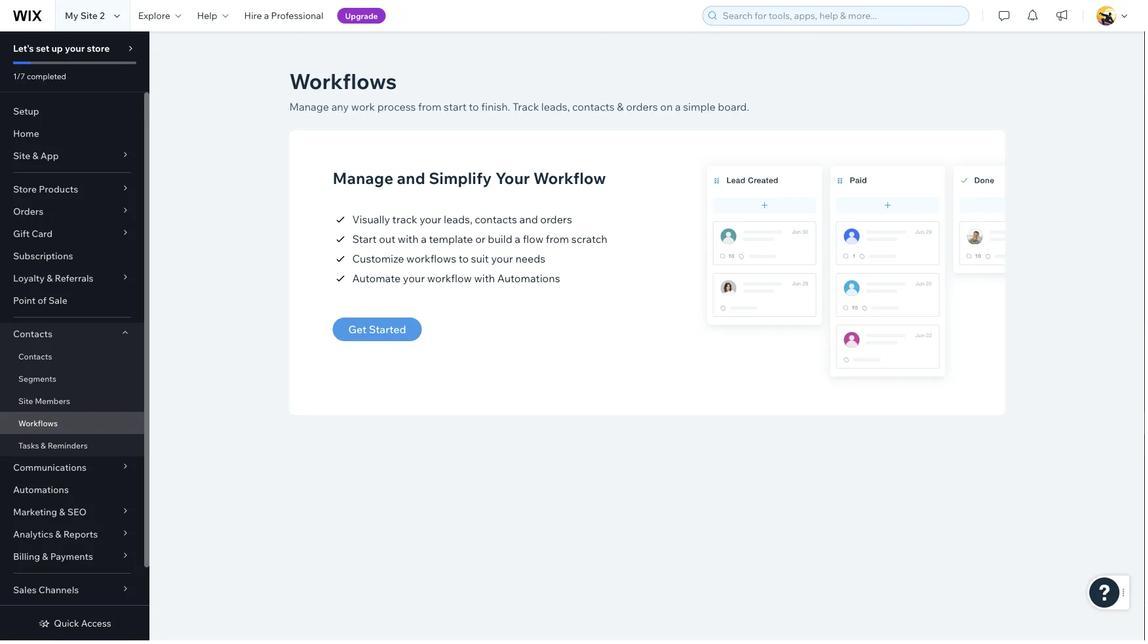 Task type: vqa. For each thing, say whether or not it's contained in the screenshot.
any at the top of page
yes



Task type: describe. For each thing, give the bounding box(es) containing it.
orders inside workflows manage any work process from start to finish. track leads, contacts & orders on a simple board.
[[626, 100, 658, 113]]

your down build
[[491, 252, 513, 266]]

hire
[[244, 10, 262, 21]]

let's
[[13, 43, 34, 54]]

simple
[[683, 100, 716, 113]]

up
[[51, 43, 63, 54]]

any
[[332, 100, 349, 113]]

simplify
[[429, 169, 492, 188]]

1 vertical spatial orders
[[541, 213, 572, 226]]

manage inside workflows manage any work process from start to finish. track leads, contacts & orders on a simple board.
[[290, 100, 329, 113]]

your down workflows
[[403, 272, 425, 285]]

board.
[[718, 100, 750, 113]]

store products button
[[0, 178, 144, 201]]

2
[[100, 10, 105, 21]]

tasks & reminders
[[18, 441, 88, 451]]

products
[[39, 184, 78, 195]]

0 vertical spatial automations
[[498, 272, 560, 285]]

marketing & seo button
[[0, 502, 144, 524]]

point
[[13, 295, 36, 307]]

professional
[[271, 10, 324, 21]]

site & app
[[13, 150, 59, 162]]

visually
[[352, 213, 390, 226]]

orders
[[13, 206, 43, 217]]

my
[[65, 10, 78, 21]]

work
[[351, 100, 375, 113]]

subscriptions
[[13, 251, 73, 262]]

start
[[444, 100, 467, 113]]

gift card button
[[0, 223, 144, 245]]

billing
[[13, 551, 40, 563]]

on
[[661, 100, 673, 113]]

1 vertical spatial to
[[459, 252, 469, 266]]

app
[[40, 150, 59, 162]]

help button
[[189, 0, 236, 31]]

store
[[13, 184, 37, 195]]

site members
[[18, 396, 70, 406]]

sidebar element
[[0, 31, 150, 642]]

visually track your leads, contacts and orders
[[352, 213, 572, 226]]

gift
[[13, 228, 30, 240]]

set
[[36, 43, 49, 54]]

of
[[38, 295, 46, 307]]

my site 2
[[65, 10, 105, 21]]

workflows manage any work process from start to finish. track leads, contacts & orders on a simple board.
[[290, 68, 750, 113]]

flow
[[523, 233, 544, 246]]

1 vertical spatial from
[[546, 233, 569, 246]]

contacts for contacts link
[[18, 352, 52, 362]]

seo
[[67, 507, 87, 518]]

loyalty & referrals button
[[0, 268, 144, 290]]

& for seo
[[59, 507, 65, 518]]

& inside workflows manage any work process from start to finish. track leads, contacts & orders on a simple board.
[[617, 100, 624, 113]]

started
[[369, 323, 406, 336]]

& for reports
[[55, 529, 61, 541]]

analytics
[[13, 529, 53, 541]]

start
[[352, 233, 377, 246]]

communications
[[13, 462, 87, 474]]

customize
[[352, 252, 404, 266]]

site for site members
[[18, 396, 33, 406]]

your
[[496, 169, 530, 188]]

finish.
[[482, 100, 510, 113]]

billing & payments
[[13, 551, 93, 563]]

0 vertical spatial site
[[80, 10, 98, 21]]

members
[[35, 396, 70, 406]]

1/7
[[13, 71, 25, 81]]

analytics & reports
[[13, 529, 98, 541]]

1 horizontal spatial and
[[520, 213, 538, 226]]

1/7 completed
[[13, 71, 66, 81]]

segments
[[18, 374, 56, 384]]

workflows for workflows manage any work process from start to finish. track leads, contacts & orders on a simple board.
[[290, 68, 397, 94]]

manage and simplify your workflow
[[333, 169, 606, 188]]

tasks
[[18, 441, 39, 451]]

Search for tools, apps, help & more... field
[[719, 7, 965, 25]]

a right hire
[[264, 10, 269, 21]]

0 horizontal spatial with
[[398, 233, 419, 246]]

store
[[87, 43, 110, 54]]

or
[[476, 233, 486, 246]]

home
[[13, 128, 39, 139]]

payments
[[50, 551, 93, 563]]

help
[[197, 10, 217, 21]]

tasks & reminders link
[[0, 435, 144, 457]]

marketing
[[13, 507, 57, 518]]

communications button
[[0, 457, 144, 479]]

hire a professional
[[244, 10, 324, 21]]

get started button
[[333, 318, 422, 342]]

referrals
[[55, 273, 94, 284]]

a up workflows
[[421, 233, 427, 246]]

sales channels
[[13, 585, 79, 596]]

contacts for contacts popup button
[[13, 329, 52, 340]]

your inside the sidebar element
[[65, 43, 85, 54]]

setup
[[13, 106, 39, 117]]

out
[[379, 233, 396, 246]]

a left flow
[[515, 233, 521, 246]]



Task type: locate. For each thing, give the bounding box(es) containing it.
0 vertical spatial contacts
[[573, 100, 615, 113]]

your right track
[[420, 213, 442, 226]]

workflows
[[290, 68, 397, 94], [18, 419, 58, 429]]

0 vertical spatial orders
[[626, 100, 658, 113]]

workflows inside workflows manage any work process from start to finish. track leads, contacts & orders on a simple board.
[[290, 68, 397, 94]]

2 vertical spatial site
[[18, 396, 33, 406]]

marketing & seo
[[13, 507, 87, 518]]

workflow
[[534, 169, 606, 188]]

build
[[488, 233, 513, 246]]

with down track
[[398, 233, 419, 246]]

from right flow
[[546, 233, 569, 246]]

reminders
[[48, 441, 88, 451]]

contacts link
[[0, 346, 144, 368]]

contacts up "segments"
[[18, 352, 52, 362]]

0 vertical spatial leads,
[[542, 100, 570, 113]]

completed
[[27, 71, 66, 81]]

suit
[[471, 252, 489, 266]]

loyalty
[[13, 273, 45, 284]]

a
[[264, 10, 269, 21], [675, 100, 681, 113], [421, 233, 427, 246], [515, 233, 521, 246]]

automations up marketing
[[13, 485, 69, 496]]

0 vertical spatial contacts
[[13, 329, 52, 340]]

workflows up "any" at the left top of page
[[290, 68, 397, 94]]

template
[[429, 233, 473, 246]]

needs
[[516, 252, 546, 266]]

0 horizontal spatial manage
[[290, 100, 329, 113]]

& left app
[[32, 150, 38, 162]]

and
[[397, 169, 425, 188], [520, 213, 538, 226]]

1 horizontal spatial from
[[546, 233, 569, 246]]

track
[[393, 213, 417, 226]]

1 vertical spatial manage
[[333, 169, 394, 188]]

loyalty & referrals
[[13, 273, 94, 284]]

and up flow
[[520, 213, 538, 226]]

quick
[[54, 618, 79, 630]]

0 vertical spatial manage
[[290, 100, 329, 113]]

1 horizontal spatial orders
[[626, 100, 658, 113]]

explore
[[138, 10, 170, 21]]

0 horizontal spatial and
[[397, 169, 425, 188]]

1 horizontal spatial leads,
[[542, 100, 570, 113]]

site left 2
[[80, 10, 98, 21]]

workflows
[[407, 252, 456, 266]]

orders
[[626, 100, 658, 113], [541, 213, 572, 226]]

1 vertical spatial workflows
[[18, 419, 58, 429]]

1 vertical spatial contacts
[[475, 213, 517, 226]]

0 horizontal spatial orders
[[541, 213, 572, 226]]

card
[[32, 228, 53, 240]]

workflow
[[427, 272, 472, 285]]

& inside dropdown button
[[59, 507, 65, 518]]

contacts inside popup button
[[13, 329, 52, 340]]

from inside workflows manage any work process from start to finish. track leads, contacts & orders on a simple board.
[[418, 100, 442, 113]]

& left reports
[[55, 529, 61, 541]]

upgrade
[[345, 11, 378, 21]]

1 horizontal spatial with
[[474, 272, 495, 285]]

1 horizontal spatial automations
[[498, 272, 560, 285]]

workflows for workflows
[[18, 419, 58, 429]]

& right loyalty
[[47, 273, 53, 284]]

0 horizontal spatial contacts
[[475, 213, 517, 226]]

point of sale
[[13, 295, 67, 307]]

leads, right track
[[542, 100, 570, 113]]

1 horizontal spatial manage
[[333, 169, 394, 188]]

& left seo
[[59, 507, 65, 518]]

automate your workflow with automations
[[352, 272, 560, 285]]

contacts
[[13, 329, 52, 340], [18, 352, 52, 362]]

& for referrals
[[47, 273, 53, 284]]

setup link
[[0, 100, 144, 123]]

upgrade button
[[337, 8, 386, 24]]

get
[[349, 323, 367, 336]]

site & app button
[[0, 145, 144, 167]]

leads,
[[542, 100, 570, 113], [444, 213, 473, 226]]

with down 'suit'
[[474, 272, 495, 285]]

& for reminders
[[41, 441, 46, 451]]

and up track
[[397, 169, 425, 188]]

home link
[[0, 123, 144, 145]]

contacts
[[573, 100, 615, 113], [475, 213, 517, 226]]

site for site & app
[[13, 150, 30, 162]]

orders button
[[0, 201, 144, 223]]

sale
[[49, 295, 67, 307]]

from left 'start'
[[418, 100, 442, 113]]

& inside dropdown button
[[55, 529, 61, 541]]

0 horizontal spatial leads,
[[444, 213, 473, 226]]

to inside workflows manage any work process from start to finish. track leads, contacts & orders on a simple board.
[[469, 100, 479, 113]]

store products
[[13, 184, 78, 195]]

1 vertical spatial automations
[[13, 485, 69, 496]]

& left on
[[617, 100, 624, 113]]

automations inside the sidebar element
[[13, 485, 69, 496]]

sales channels button
[[0, 580, 144, 602]]

contacts inside workflows manage any work process from start to finish. track leads, contacts & orders on a simple board.
[[573, 100, 615, 113]]

sales
[[13, 585, 37, 596]]

& right billing
[[42, 551, 48, 563]]

automations down needs
[[498, 272, 560, 285]]

billing & payments button
[[0, 546, 144, 569]]

channels
[[39, 585, 79, 596]]

segments link
[[0, 368, 144, 390]]

quick access button
[[38, 618, 111, 630]]

0 vertical spatial to
[[469, 100, 479, 113]]

1 vertical spatial contacts
[[18, 352, 52, 362]]

access
[[81, 618, 111, 630]]

workflows inside the sidebar element
[[18, 419, 58, 429]]

site inside popup button
[[13, 150, 30, 162]]

& for app
[[32, 150, 38, 162]]

0 horizontal spatial automations
[[13, 485, 69, 496]]

subscriptions link
[[0, 245, 144, 268]]

manage left "any" at the left top of page
[[290, 100, 329, 113]]

workflows down the "site members"
[[18, 419, 58, 429]]

process
[[378, 100, 416, 113]]

scratch
[[572, 233, 608, 246]]

automate
[[352, 272, 401, 285]]

start out with a template or build a flow from scratch
[[352, 233, 608, 246]]

hire a professional link
[[236, 0, 331, 31]]

1 vertical spatial leads,
[[444, 213, 473, 226]]

site members link
[[0, 390, 144, 412]]

contacts button
[[0, 323, 144, 346]]

leads, inside workflows manage any work process from start to finish. track leads, contacts & orders on a simple board.
[[542, 100, 570, 113]]

your
[[65, 43, 85, 54], [420, 213, 442, 226], [491, 252, 513, 266], [403, 272, 425, 285]]

quick access
[[54, 618, 111, 630]]

0 horizontal spatial workflows
[[18, 419, 58, 429]]

customize workflows to suit your needs
[[352, 252, 546, 266]]

& right "tasks" at the left of page
[[41, 441, 46, 451]]

contacts down point of sale
[[13, 329, 52, 340]]

to right 'start'
[[469, 100, 479, 113]]

orders left on
[[626, 100, 658, 113]]

a right on
[[675, 100, 681, 113]]

from
[[418, 100, 442, 113], [546, 233, 569, 246]]

1 vertical spatial with
[[474, 272, 495, 285]]

track
[[513, 100, 539, 113]]

1 vertical spatial site
[[13, 150, 30, 162]]

manage up visually
[[333, 169, 394, 188]]

a inside workflows manage any work process from start to finish. track leads, contacts & orders on a simple board.
[[675, 100, 681, 113]]

analytics & reports button
[[0, 524, 144, 546]]

1 horizontal spatial workflows
[[290, 68, 397, 94]]

your right up
[[65, 43, 85, 54]]

&
[[617, 100, 624, 113], [32, 150, 38, 162], [47, 273, 53, 284], [41, 441, 46, 451], [59, 507, 65, 518], [55, 529, 61, 541], [42, 551, 48, 563]]

orders up flow
[[541, 213, 572, 226]]

site down home
[[13, 150, 30, 162]]

point of sale link
[[0, 290, 144, 312]]

gift card
[[13, 228, 53, 240]]

automations link
[[0, 479, 144, 502]]

0 vertical spatial and
[[397, 169, 425, 188]]

to left 'suit'
[[459, 252, 469, 266]]

0 vertical spatial from
[[418, 100, 442, 113]]

0 vertical spatial workflows
[[290, 68, 397, 94]]

0 vertical spatial with
[[398, 233, 419, 246]]

workflows link
[[0, 412, 144, 435]]

reports
[[63, 529, 98, 541]]

1 horizontal spatial contacts
[[573, 100, 615, 113]]

0 horizontal spatial from
[[418, 100, 442, 113]]

& for payments
[[42, 551, 48, 563]]

1 vertical spatial and
[[520, 213, 538, 226]]

leads, up template
[[444, 213, 473, 226]]

site down "segments"
[[18, 396, 33, 406]]



